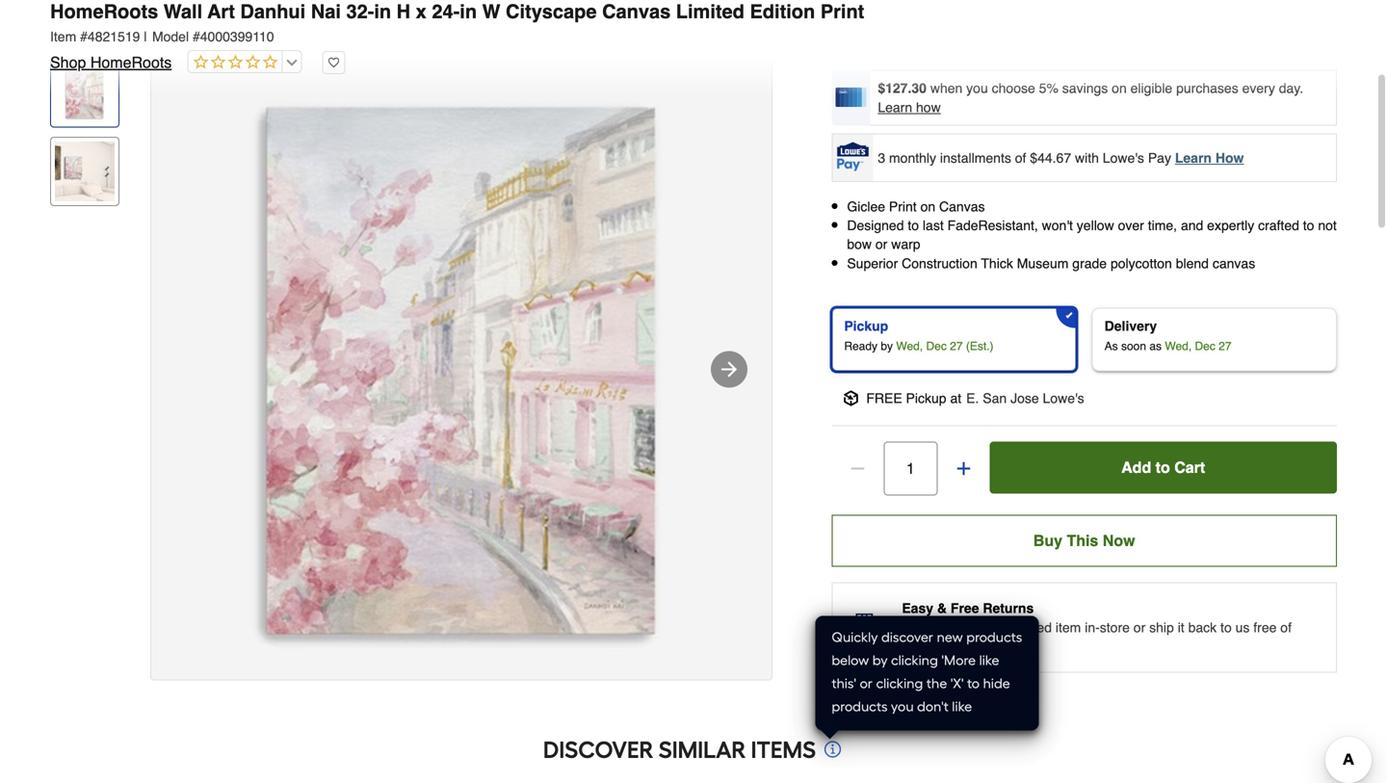 Task type: describe. For each thing, give the bounding box(es) containing it.
new,
[[977, 620, 1004, 635]]

heart outline image
[[322, 51, 345, 74]]

every
[[1243, 80, 1276, 96]]

this
[[1067, 532, 1099, 550]]

crafted
[[1259, 218, 1300, 233]]

purchases
[[1177, 80, 1239, 96]]

to left the not on the right top of page
[[1304, 218, 1315, 233]]

return
[[902, 620, 943, 635]]

homeroots inside homeroots wall art danhui nai 32-in h x 24-in w cityscape canvas limited edition print item # 4821519 | model # 4000399110
[[50, 0, 158, 23]]

homeroots  #4000399110 image
[[151, 59, 772, 680]]

minus image
[[848, 459, 868, 478]]

h
[[397, 0, 411, 23]]

0 vertical spatial products
[[967, 629, 1023, 646]]

dec inside delivery as soon as wed, dec 27
[[1195, 340, 1216, 353]]

discover similar items
[[543, 736, 816, 764]]

art
[[208, 0, 235, 23]]

choose
[[992, 80, 1036, 96]]

similar
[[659, 736, 746, 764]]

now
[[1103, 532, 1136, 550]]

won't
[[1042, 218, 1073, 233]]

in-
[[1085, 620, 1100, 635]]

learn how button
[[878, 98, 941, 117]]

1 horizontal spatial like
[[980, 652, 1000, 669]]

lowe's for with
[[1103, 150, 1145, 166]]

add to cart
[[1122, 459, 1206, 476]]

4000399110
[[200, 29, 274, 44]]

homeroots  #4000399110 - thumbnail image
[[55, 63, 115, 123]]

learn more
[[951, 639, 1020, 655]]

model
[[152, 29, 189, 44]]

this'
[[832, 675, 857, 692]]

homeroots wall art danhui nai 32-in h x 24-in w cityscape canvas limited edition print item # 4821519 | model # 4000399110
[[50, 0, 865, 44]]

giclee print on canvas designed to last faderesistant, won't yellow over time, and expertly crafted to not bow or warp superior construction thick museum grade polycotton blend canvas
[[847, 199, 1337, 271]]

1 vertical spatial clicking
[[877, 675, 924, 692]]

unused
[[1008, 620, 1052, 635]]

arrow right image
[[718, 358, 741, 381]]

e.
[[967, 391, 979, 406]]

as
[[1105, 340, 1119, 353]]

eligible
[[1131, 80, 1173, 96]]

when
[[931, 80, 963, 96]]

blend
[[1176, 256, 1209, 271]]

of inside easy & free returns return your new, unused item in-store or ship it back to us free of charge.
[[1281, 620, 1292, 635]]

2 horizontal spatial learn
[[1176, 150, 1212, 166]]

to left last
[[908, 218, 919, 233]]

jose
[[1011, 391, 1039, 406]]

1 vertical spatial products
[[832, 699, 888, 715]]

installments
[[940, 150, 1012, 166]]

it
[[1178, 620, 1185, 635]]

don't
[[918, 699, 949, 715]]

to inside button
[[1156, 459, 1171, 476]]

|
[[144, 29, 147, 44]]

soon
[[1122, 340, 1147, 353]]

by inside quickly discover new products below by clicking 'more like this' or clicking the 'x' to hide products you don't like
[[873, 652, 888, 669]]

bow
[[847, 237, 872, 252]]

on inside $127.30 when you choose 5% savings on eligible purchases every day. learn how
[[1112, 80, 1127, 96]]

day.
[[1279, 80, 1304, 96]]

store
[[1100, 620, 1130, 635]]

'more
[[942, 652, 976, 669]]

you inside quickly discover new products below by clicking 'more like this' or clicking the 'x' to hide products you don't like
[[891, 699, 914, 715]]

5%
[[1039, 80, 1059, 96]]

zero stars image
[[188, 54, 278, 72]]

on inside giclee print on canvas designed to last faderesistant, won't yellow over time, and expertly crafted to not bow or warp superior construction thick museum grade polycotton blend canvas
[[921, 199, 936, 214]]

faderesistant,
[[948, 218, 1039, 233]]

polycotton
[[1111, 256, 1173, 271]]

3 monthly installments of $44.67 with lowe's pay learn how
[[878, 150, 1244, 166]]

easy
[[902, 601, 934, 616]]

free
[[867, 391, 903, 406]]

over
[[1118, 218, 1145, 233]]

yellow
[[1077, 218, 1115, 233]]

2 in from the left
[[460, 0, 477, 23]]

'x'
[[951, 675, 964, 692]]

32-
[[346, 0, 374, 23]]

how
[[916, 100, 941, 115]]

item number 4 8 2 1 5 1 9 and model number 4 0 0 0 3 9 9 1 1 0 element
[[50, 27, 1338, 46]]

returns
[[983, 601, 1034, 616]]

wall
[[164, 0, 203, 23]]

designed
[[847, 218, 904, 233]]

info outlined image
[[822, 739, 844, 761]]

plus image
[[954, 459, 974, 478]]

warp
[[892, 237, 921, 252]]

wed, inside pickup ready by wed, dec 27 (est.)
[[897, 340, 923, 353]]

easy & free returns return your new, unused item in-store or ship it back to us free of charge.
[[902, 601, 1292, 655]]

add
[[1122, 459, 1152, 476]]

homeroots  #4000399110 - thumbnail2 image
[[55, 142, 115, 201]]

back
[[1189, 620, 1217, 635]]

discover
[[543, 736, 654, 764]]

superior
[[847, 256, 898, 271]]

shop homeroots
[[50, 53, 172, 71]]

(est.)
[[966, 340, 994, 353]]

san
[[983, 391, 1007, 406]]

pickup ready by wed, dec 27 (est.)
[[844, 318, 994, 353]]

not
[[1319, 218, 1337, 233]]

delivery as soon as wed, dec 27
[[1105, 318, 1232, 353]]

construction
[[902, 256, 978, 271]]

and
[[1181, 218, 1204, 233]]



Task type: vqa. For each thing, say whether or not it's contained in the screenshot.
'Rubberized' on the right
no



Task type: locate. For each thing, give the bounding box(es) containing it.
wed,
[[897, 340, 923, 353], [1165, 340, 1192, 353]]

or inside easy & free returns return your new, unused item in-store or ship it back to us free of charge.
[[1134, 620, 1146, 635]]

option group containing pickup
[[824, 300, 1345, 379]]

of
[[1015, 150, 1027, 166], [1281, 620, 1292, 635]]

0 horizontal spatial pickup
[[844, 318, 889, 334]]

0 horizontal spatial 27
[[950, 340, 963, 353]]

0 horizontal spatial dec
[[927, 340, 947, 353]]

print inside giclee print on canvas designed to last faderesistant, won't yellow over time, and expertly crafted to not bow or warp superior construction thick museum grade polycotton blend canvas
[[889, 199, 917, 214]]

lowe's right jose
[[1043, 391, 1085, 406]]

learn how link
[[1176, 150, 1244, 166]]

0 vertical spatial learn
[[878, 100, 913, 115]]

1 vertical spatial or
[[1134, 620, 1146, 635]]

1 vertical spatial homeroots
[[90, 53, 172, 71]]

$127.30
[[878, 80, 927, 96]]

ready
[[844, 340, 878, 353]]

27 inside delivery as soon as wed, dec 27
[[1219, 340, 1232, 353]]

ship
[[1150, 620, 1175, 635]]

0 vertical spatial on
[[1112, 80, 1127, 96]]

to left us
[[1221, 620, 1232, 635]]

27 right the as
[[1219, 340, 1232, 353]]

giclee
[[847, 199, 886, 214]]

item
[[50, 29, 76, 44]]

1 vertical spatial on
[[921, 199, 936, 214]]

0 vertical spatial pickup
[[844, 318, 889, 334]]

free
[[951, 601, 980, 616]]

on left "eligible"
[[1112, 80, 1127, 96]]

1 vertical spatial lowe's
[[1043, 391, 1085, 406]]

pickup inside pickup ready by wed, dec 27 (est.)
[[844, 318, 889, 334]]

1 vertical spatial learn
[[1176, 150, 1212, 166]]

print
[[821, 0, 865, 23], [889, 199, 917, 214]]

1 27 from the left
[[950, 340, 963, 353]]

discover
[[882, 629, 934, 646]]

or
[[876, 237, 888, 252], [1134, 620, 1146, 635], [860, 675, 873, 692]]

0 vertical spatial lowe's
[[1103, 150, 1145, 166]]

of right the free
[[1281, 620, 1292, 635]]

thick
[[981, 256, 1014, 271]]

1 wed, from the left
[[897, 340, 923, 353]]

of left $44.67
[[1015, 150, 1027, 166]]

canvas
[[1213, 256, 1256, 271]]

canvas up last
[[940, 199, 985, 214]]

wed, right the 'ready'
[[897, 340, 923, 353]]

with
[[1075, 150, 1099, 166]]

0 horizontal spatial of
[[1015, 150, 1027, 166]]

pickup up the 'ready'
[[844, 318, 889, 334]]

us
[[1236, 620, 1250, 635]]

learn
[[878, 100, 913, 115], [1176, 150, 1212, 166], [951, 639, 986, 655]]

0 vertical spatial of
[[1015, 150, 1027, 166]]

1 dec from the left
[[927, 340, 947, 353]]

2 vertical spatial learn
[[951, 639, 986, 655]]

print inside homeroots wall art danhui nai 32-in h x 24-in w cityscape canvas limited edition print item # 4821519 | model # 4000399110
[[821, 0, 865, 23]]

or right this'
[[860, 675, 873, 692]]

0 horizontal spatial canvas
[[602, 0, 671, 23]]

0 horizontal spatial wed,
[[897, 340, 923, 353]]

learn inside learn more link
[[951, 639, 986, 655]]

option group
[[824, 300, 1345, 379]]

quickly discover new products below by clicking 'more like this' or clicking the 'x' to hide products you don't like
[[832, 629, 1023, 715]]

1 vertical spatial like
[[952, 699, 973, 715]]

in
[[374, 0, 391, 23], [460, 0, 477, 23]]

27
[[950, 340, 963, 353], [1219, 340, 1232, 353]]

3
[[878, 150, 886, 166]]

you inside $127.30 when you choose 5% savings on eligible purchases every day. learn how
[[967, 80, 989, 96]]

dec left (est.)
[[927, 340, 947, 353]]

# right item
[[80, 29, 88, 44]]

canvas inside giclee print on canvas designed to last faderesistant, won't yellow over time, and expertly crafted to not bow or warp superior construction thick museum grade polycotton blend canvas
[[940, 199, 985, 214]]

learn down your
[[951, 639, 986, 655]]

or inside quickly discover new products below by clicking 'more like this' or clicking the 'x' to hide products you don't like
[[860, 675, 873, 692]]

1 vertical spatial print
[[889, 199, 917, 214]]

discover similar items heading
[[543, 731, 816, 769]]

on
[[1112, 80, 1127, 96], [921, 199, 936, 214]]

time,
[[1148, 218, 1178, 233]]

quickly
[[832, 629, 878, 646]]

w
[[482, 0, 501, 23]]

1 horizontal spatial dec
[[1195, 340, 1216, 353]]

pickup
[[844, 318, 889, 334], [906, 391, 947, 406]]

0 horizontal spatial products
[[832, 699, 888, 715]]

lowe's left the pay
[[1103, 150, 1145, 166]]

charge.
[[902, 639, 947, 655]]

1 vertical spatial by
[[873, 652, 888, 669]]

you left "don't"
[[891, 699, 914, 715]]

by inside pickup ready by wed, dec 27 (est.)
[[881, 340, 893, 353]]

shop
[[50, 53, 86, 71]]

0 horizontal spatial #
[[80, 29, 88, 44]]

hide
[[984, 675, 1011, 692]]

your
[[947, 620, 973, 635]]

# right model
[[193, 29, 200, 44]]

nai
[[311, 0, 341, 23]]

buy this now button
[[832, 515, 1338, 567]]

1 horizontal spatial or
[[876, 237, 888, 252]]

2 dec from the left
[[1195, 340, 1216, 353]]

0 vertical spatial homeroots
[[50, 0, 158, 23]]

0 vertical spatial by
[[881, 340, 893, 353]]

2 27 from the left
[[1219, 340, 1232, 353]]

the
[[927, 675, 948, 692]]

print right edition
[[821, 0, 865, 23]]

0 horizontal spatial or
[[860, 675, 873, 692]]

4821519
[[88, 29, 140, 44]]

to inside easy & free returns return your new, unused item in-store or ship it back to us free of charge.
[[1221, 620, 1232, 635]]

1 horizontal spatial on
[[1112, 80, 1127, 96]]

2 # from the left
[[193, 29, 200, 44]]

learn more link
[[951, 637, 1020, 657]]

dec inside pickup ready by wed, dec 27 (est.)
[[927, 340, 947, 353]]

products down this'
[[832, 699, 888, 715]]

1 horizontal spatial canvas
[[940, 199, 985, 214]]

#
[[80, 29, 88, 44], [193, 29, 200, 44]]

wed, inside delivery as soon as wed, dec 27
[[1165, 340, 1192, 353]]

canvas up 'item number 4 8 2 1 5 1 9 and model number 4 0 0 0 3 9 9 1 1 0' element
[[602, 0, 671, 23]]

free pickup at e. san jose lowe's
[[867, 391, 1085, 406]]

by right below
[[873, 652, 888, 669]]

2 horizontal spatial or
[[1134, 620, 1146, 635]]

savings
[[1063, 80, 1108, 96]]

on up last
[[921, 199, 936, 214]]

how
[[1216, 150, 1244, 166]]

to right add
[[1156, 459, 1171, 476]]

0 vertical spatial or
[[876, 237, 888, 252]]

1 horizontal spatial in
[[460, 0, 477, 23]]

cityscape
[[506, 0, 597, 23]]

pickup left the 'at'
[[906, 391, 947, 406]]

item
[[1056, 620, 1082, 635]]

expertly
[[1208, 218, 1255, 233]]

$44.67
[[1030, 150, 1072, 166]]

0 horizontal spatial lowe's
[[1043, 391, 1085, 406]]

canvas inside homeroots wall art danhui nai 32-in h x 24-in w cityscape canvas limited edition print item # 4821519 | model # 4000399110
[[602, 0, 671, 23]]

dec right the as
[[1195, 340, 1216, 353]]

2 vertical spatial or
[[860, 675, 873, 692]]

0 vertical spatial like
[[980, 652, 1000, 669]]

0 horizontal spatial learn
[[878, 100, 913, 115]]

by right the 'ready'
[[881, 340, 893, 353]]

as
[[1150, 340, 1162, 353]]

1 vertical spatial pickup
[[906, 391, 947, 406]]

1 vertical spatial of
[[1281, 620, 1292, 635]]

grade
[[1073, 256, 1107, 271]]

you right when
[[967, 80, 989, 96]]

1 vertical spatial you
[[891, 699, 914, 715]]

lowe's
[[1103, 150, 1145, 166], [1043, 391, 1085, 406]]

in left w
[[460, 0, 477, 23]]

1 horizontal spatial of
[[1281, 620, 1292, 635]]

1 horizontal spatial you
[[967, 80, 989, 96]]

clicking down "discover" at the bottom right of the page
[[892, 652, 939, 669]]

0 vertical spatial you
[[967, 80, 989, 96]]

0 vertical spatial print
[[821, 0, 865, 23]]

add to cart button
[[990, 442, 1338, 494]]

2 wed, from the left
[[1165, 340, 1192, 353]]

homeroots down |
[[90, 53, 172, 71]]

0 horizontal spatial on
[[921, 199, 936, 214]]

1 horizontal spatial #
[[193, 29, 200, 44]]

1 in from the left
[[374, 0, 391, 23]]

buy this now
[[1034, 532, 1136, 550]]

like down the 'x'
[[952, 699, 973, 715]]

monthly
[[889, 150, 937, 166]]

27 inside pickup ready by wed, dec 27 (est.)
[[950, 340, 963, 353]]

wed, right the as
[[1165, 340, 1192, 353]]

pickup image
[[844, 391, 859, 406]]

0 vertical spatial canvas
[[602, 0, 671, 23]]

more
[[989, 639, 1020, 655]]

new
[[937, 629, 963, 646]]

or left 'ship'
[[1134, 620, 1146, 635]]

dec
[[927, 340, 947, 353], [1195, 340, 1216, 353]]

or down designed
[[876, 237, 888, 252]]

pay
[[1149, 150, 1172, 166]]

0 horizontal spatial print
[[821, 0, 865, 23]]

products down "returns"
[[967, 629, 1023, 646]]

1 horizontal spatial wed,
[[1165, 340, 1192, 353]]

1 horizontal spatial learn
[[951, 639, 986, 655]]

homeroots up 4821519
[[50, 0, 158, 23]]

x
[[416, 0, 427, 23]]

learn down $127.30
[[878, 100, 913, 115]]

0 vertical spatial clicking
[[892, 652, 939, 669]]

1 horizontal spatial products
[[967, 629, 1023, 646]]

1 horizontal spatial lowe's
[[1103, 150, 1145, 166]]

to inside quickly discover new products below by clicking 'more like this' or clicking the 'x' to hide products you don't like
[[968, 675, 980, 692]]

1 # from the left
[[80, 29, 88, 44]]

$127.30 when you choose 5% savings on eligible purchases every day. learn how
[[878, 80, 1304, 115]]

or inside giclee print on canvas designed to last faderesistant, won't yellow over time, and expertly crafted to not bow or warp superior construction thick museum grade polycotton blend canvas
[[876, 237, 888, 252]]

at
[[951, 391, 962, 406]]

learn inside $127.30 when you choose 5% savings on eligible purchases every day. learn how
[[878, 100, 913, 115]]

clicking left the
[[877, 675, 924, 692]]

24-
[[432, 0, 460, 23]]

last
[[923, 218, 944, 233]]

in left h
[[374, 0, 391, 23]]

1 horizontal spatial print
[[889, 199, 917, 214]]

27 left (est.)
[[950, 340, 963, 353]]

1 horizontal spatial pickup
[[906, 391, 947, 406]]

limited
[[676, 0, 745, 23]]

lowe's for jose
[[1043, 391, 1085, 406]]

print up designed
[[889, 199, 917, 214]]

to
[[908, 218, 919, 233], [1304, 218, 1315, 233], [1156, 459, 1171, 476], [1221, 620, 1232, 635], [968, 675, 980, 692]]

&
[[938, 601, 947, 616]]

buy
[[1034, 532, 1063, 550]]

learn right the pay
[[1176, 150, 1212, 166]]

like up hide
[[980, 652, 1000, 669]]

lowes pay logo image
[[834, 142, 872, 171]]

danhui
[[240, 0, 306, 23]]

1 vertical spatial canvas
[[940, 199, 985, 214]]

to right the 'x'
[[968, 675, 980, 692]]

0 horizontal spatial in
[[374, 0, 391, 23]]

0 horizontal spatial like
[[952, 699, 973, 715]]

Stepper number input field with increment and decrement buttons number field
[[884, 442, 938, 496]]

edition
[[750, 0, 815, 23]]

0 horizontal spatial you
[[891, 699, 914, 715]]

you
[[967, 80, 989, 96], [891, 699, 914, 715]]

1 horizontal spatial 27
[[1219, 340, 1232, 353]]



